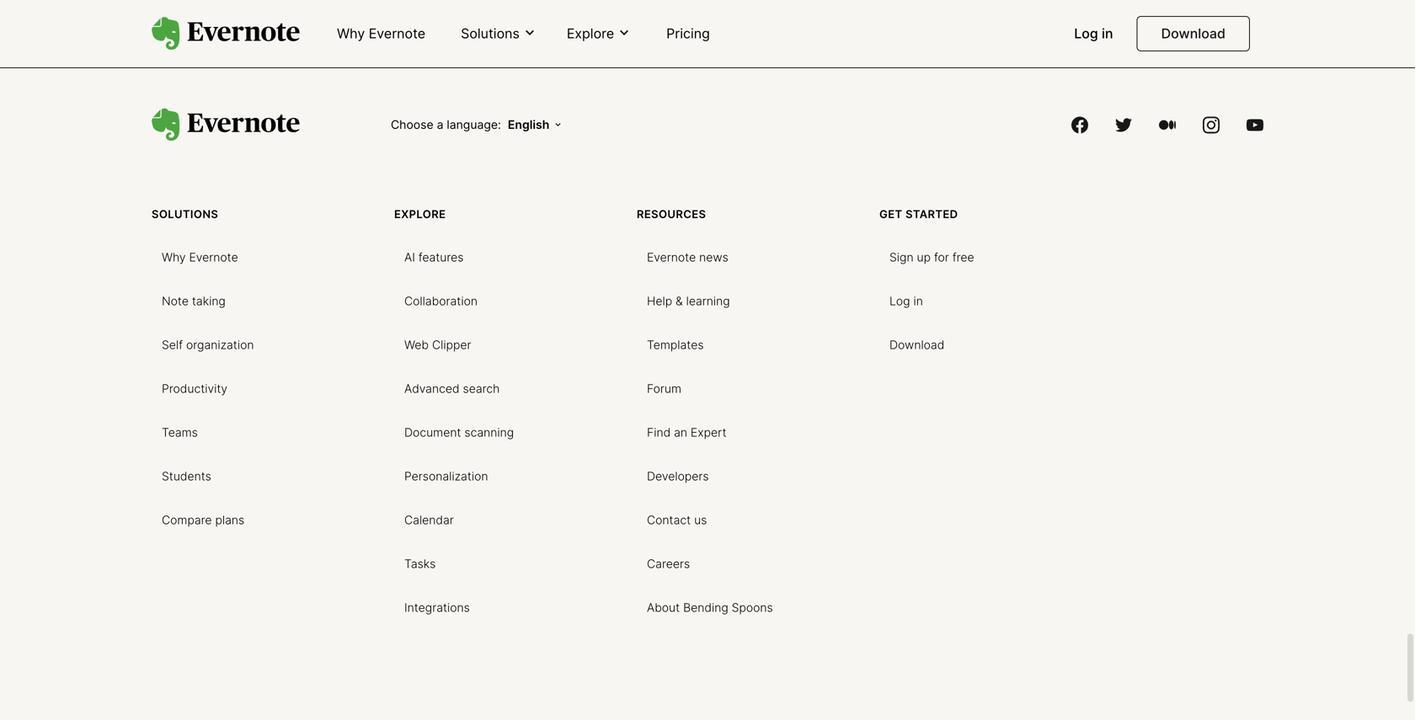 Task type: locate. For each thing, give the bounding box(es) containing it.
log
[[1075, 25, 1099, 42], [890, 294, 911, 309]]

integrations
[[404, 601, 470, 615]]

personalization link
[[394, 463, 498, 489]]

pricing link
[[657, 19, 720, 50]]

0 vertical spatial log in
[[1075, 25, 1114, 42]]

0 vertical spatial download
[[1162, 25, 1226, 42]]

calendar link
[[394, 507, 464, 533]]

find
[[647, 426, 671, 440]]

self
[[162, 338, 183, 352]]

about bending spoons link
[[637, 594, 783, 621]]

collaboration link
[[394, 287, 488, 314]]

teams
[[162, 426, 198, 440]]

0 horizontal spatial in
[[914, 294, 923, 309]]

news
[[700, 250, 729, 265]]

0 horizontal spatial why
[[162, 250, 186, 265]]

pricing
[[667, 25, 710, 42]]

self organization link
[[152, 331, 264, 358]]

search
[[463, 382, 500, 396]]

1 vertical spatial log in
[[890, 294, 923, 309]]

compare plans
[[162, 513, 245, 528]]

1 vertical spatial in
[[914, 294, 923, 309]]

in for log in "link" to the bottom
[[914, 294, 923, 309]]

compare
[[162, 513, 212, 528]]

1 vertical spatial why evernote
[[162, 250, 238, 265]]

0 vertical spatial explore
[[567, 25, 614, 42]]

expert
[[691, 426, 727, 440]]

ai
[[404, 250, 415, 265]]

students link
[[152, 463, 221, 489]]

0 horizontal spatial download link
[[880, 331, 955, 358]]

why evernote link for productivity
[[152, 244, 248, 270]]

0 vertical spatial why
[[337, 25, 365, 42]]

why evernote
[[337, 25, 426, 42], [162, 250, 238, 265]]

0 horizontal spatial solutions
[[152, 208, 218, 221]]

find an expert
[[647, 426, 727, 440]]

0 horizontal spatial log in
[[890, 294, 923, 309]]

1 vertical spatial why evernote link
[[152, 244, 248, 270]]

document scanning link
[[394, 419, 524, 445]]

integrations link
[[394, 594, 480, 621]]

english
[[508, 117, 550, 132]]

why for pricing
[[337, 25, 365, 42]]

download link
[[1137, 16, 1251, 51], [880, 331, 955, 358]]

evernote news link
[[637, 244, 739, 270]]

1 horizontal spatial log in
[[1075, 25, 1114, 42]]

us
[[694, 513, 707, 528]]

0 vertical spatial in
[[1102, 25, 1114, 42]]

1 horizontal spatial explore
[[567, 25, 614, 42]]

personalization
[[404, 470, 488, 484]]

document scanning
[[404, 426, 514, 440]]

log in
[[1075, 25, 1114, 42], [890, 294, 923, 309]]

0 vertical spatial download link
[[1137, 16, 1251, 51]]

1 horizontal spatial evernote
[[369, 25, 426, 42]]

students
[[162, 470, 211, 484]]

sign up for free link
[[880, 244, 985, 270]]

0 horizontal spatial log
[[890, 294, 911, 309]]

0 horizontal spatial log in link
[[880, 287, 934, 314]]

1 vertical spatial evernote logo image
[[152, 108, 300, 142]]

about
[[647, 601, 680, 615]]

about bending spoons
[[647, 601, 773, 615]]

bending
[[683, 601, 729, 615]]

started
[[906, 208, 959, 221]]

evernote
[[369, 25, 426, 42], [189, 250, 238, 265], [647, 250, 696, 265]]

in for topmost log in "link"
[[1102, 25, 1114, 42]]

tasks
[[404, 557, 436, 571]]

0 horizontal spatial explore
[[394, 208, 446, 221]]

0 vertical spatial evernote logo image
[[152, 17, 300, 50]]

0 vertical spatial solutions
[[461, 25, 520, 42]]

1 horizontal spatial download link
[[1137, 16, 1251, 51]]

templates
[[647, 338, 704, 352]]

1 vertical spatial log in link
[[880, 287, 934, 314]]

1 vertical spatial log
[[890, 294, 911, 309]]

evernote logo image
[[152, 17, 300, 50], [152, 108, 300, 142]]

evernote news
[[647, 250, 729, 265]]

why evernote link
[[327, 19, 436, 50], [152, 244, 248, 270]]

1 horizontal spatial why evernote link
[[327, 19, 436, 50]]

1 evernote logo image from the top
[[152, 17, 300, 50]]

1 vertical spatial download link
[[880, 331, 955, 358]]

0 horizontal spatial download
[[890, 338, 945, 352]]

0 vertical spatial why evernote
[[337, 25, 426, 42]]

1 horizontal spatial log
[[1075, 25, 1099, 42]]

sign up for free
[[890, 250, 975, 265]]

collaboration
[[404, 294, 478, 309]]

templates link
[[637, 331, 714, 358]]

help & learning link
[[637, 287, 740, 314]]

&
[[676, 294, 683, 309]]

0 horizontal spatial why evernote link
[[152, 244, 248, 270]]

download
[[1162, 25, 1226, 42], [890, 338, 945, 352]]

1 horizontal spatial solutions
[[461, 25, 520, 42]]

0 vertical spatial log
[[1075, 25, 1099, 42]]

clipper
[[432, 338, 471, 352]]

in
[[1102, 25, 1114, 42], [914, 294, 923, 309]]

explore button
[[562, 24, 636, 43]]

1 horizontal spatial in
[[1102, 25, 1114, 42]]

log in for topmost log in "link"
[[1075, 25, 1114, 42]]

self organization
[[162, 338, 254, 352]]

1 horizontal spatial why
[[337, 25, 365, 42]]

1 horizontal spatial why evernote
[[337, 25, 426, 42]]

taking
[[192, 294, 226, 309]]

1 horizontal spatial log in link
[[1065, 19, 1124, 50]]

1 vertical spatial why
[[162, 250, 186, 265]]

0 horizontal spatial why evernote
[[162, 250, 238, 265]]

solutions
[[461, 25, 520, 42], [152, 208, 218, 221]]

note
[[162, 294, 189, 309]]

0 vertical spatial why evernote link
[[327, 19, 436, 50]]

0 horizontal spatial evernote
[[189, 250, 238, 265]]

log in link
[[1065, 19, 1124, 50], [880, 287, 934, 314]]

why
[[337, 25, 365, 42], [162, 250, 186, 265]]

1 horizontal spatial download
[[1162, 25, 1226, 42]]

note taking link
[[152, 287, 236, 314]]



Task type: describe. For each thing, give the bounding box(es) containing it.
productivity link
[[152, 375, 238, 402]]

teams link
[[152, 419, 208, 445]]

solutions button
[[456, 24, 542, 43]]

an
[[674, 426, 688, 440]]

forum link
[[637, 375, 692, 402]]

solutions inside button
[[461, 25, 520, 42]]

1 vertical spatial solutions
[[152, 208, 218, 221]]

contact us link
[[637, 507, 717, 533]]

learning
[[687, 294, 730, 309]]

log for log in "link" to the bottom
[[890, 294, 911, 309]]

tasks link
[[394, 550, 446, 577]]

web clipper link
[[394, 331, 482, 358]]

for
[[935, 250, 950, 265]]

ai features link
[[394, 244, 474, 270]]

contact
[[647, 513, 691, 528]]

features
[[419, 250, 464, 265]]

2 horizontal spatial evernote
[[647, 250, 696, 265]]

careers link
[[637, 550, 700, 577]]

a
[[437, 117, 444, 132]]

plans
[[215, 513, 245, 528]]

advanced
[[404, 382, 460, 396]]

compare plans link
[[152, 507, 255, 533]]

why evernote for pricing
[[337, 25, 426, 42]]

evernote for pricing
[[369, 25, 426, 42]]

forum
[[647, 382, 682, 396]]

get
[[880, 208, 903, 221]]

get started
[[880, 208, 959, 221]]

1 vertical spatial download
[[890, 338, 945, 352]]

scanning
[[465, 426, 514, 440]]

language:
[[447, 117, 501, 132]]

developers
[[647, 470, 709, 484]]

ai features
[[404, 250, 464, 265]]

note taking
[[162, 294, 226, 309]]

choose
[[391, 117, 434, 132]]

log for topmost log in "link"
[[1075, 25, 1099, 42]]

productivity
[[162, 382, 228, 396]]

why evernote link for pricing
[[327, 19, 436, 50]]

log in for log in "link" to the bottom
[[890, 294, 923, 309]]

help & learning
[[647, 294, 730, 309]]

advanced search
[[404, 382, 500, 396]]

spoons
[[732, 601, 773, 615]]

document
[[404, 426, 461, 440]]

choose a language:
[[391, 117, 501, 132]]

free
[[953, 250, 975, 265]]

web
[[404, 338, 429, 352]]

sign
[[890, 250, 914, 265]]

explore inside "button"
[[567, 25, 614, 42]]

why for productivity
[[162, 250, 186, 265]]

evernote for productivity
[[189, 250, 238, 265]]

web clipper
[[404, 338, 471, 352]]

2 evernote logo image from the top
[[152, 108, 300, 142]]

up
[[917, 250, 931, 265]]

calendar
[[404, 513, 454, 528]]

developers link
[[637, 463, 719, 489]]

why evernote for productivity
[[162, 250, 238, 265]]

help
[[647, 294, 673, 309]]

find an expert link
[[637, 419, 737, 445]]

contact us
[[647, 513, 707, 528]]

careers
[[647, 557, 690, 571]]

resources
[[637, 208, 707, 221]]

0 vertical spatial log in link
[[1065, 19, 1124, 50]]

1 vertical spatial explore
[[394, 208, 446, 221]]

advanced search link
[[394, 375, 510, 402]]

organization
[[186, 338, 254, 352]]



Task type: vqa. For each thing, say whether or not it's contained in the screenshot.
'Find it your way, faster'
no



